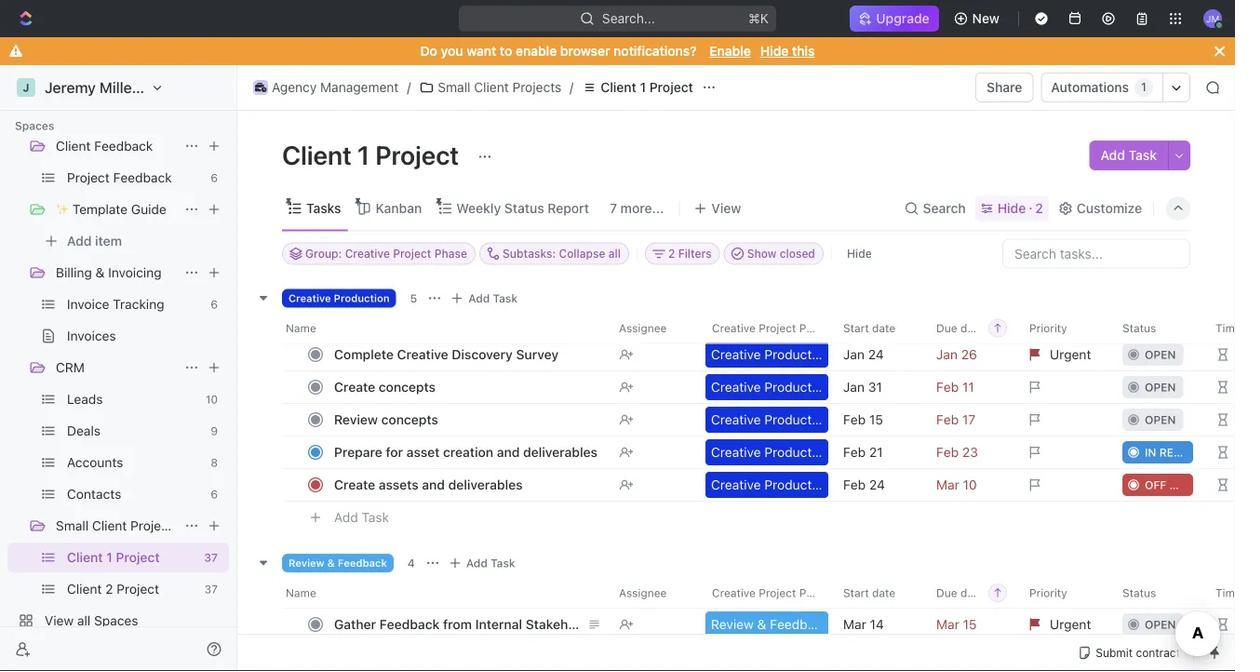 Task type: vqa. For each thing, say whether or not it's contained in the screenshot.
browser on the left top
yes



Task type: describe. For each thing, give the bounding box(es) containing it.
37 for client 1 project
[[204, 551, 218, 564]]

contacts link
[[67, 479, 203, 509]]

client 1 project link inside tree
[[67, 543, 197, 572]]

automations
[[1051, 80, 1129, 95]]

review & feedback inside review & feedback dropdown button
[[711, 617, 829, 633]]

2 for client 2 project
[[105, 581, 113, 597]]

task down assets
[[362, 510, 389, 526]]

2 assignee button from the top
[[608, 579, 701, 608]]

review concepts link
[[330, 407, 604, 434]]

0 vertical spatial client 1 project link
[[577, 76, 698, 99]]

client up project feedback
[[56, 138, 91, 154]]

creative project phase button for assignee
[[701, 313, 832, 343]]

project down notifications?
[[649, 80, 693, 95]]

spaces inside view all spaces "link"
[[94, 613, 138, 628]]

⌘k
[[749, 11, 769, 26]]

tracking
[[113, 296, 164, 312]]

kanban link
[[372, 195, 422, 222]]

add item
[[67, 233, 122, 249]]

due date button for 5
[[925, 313, 1018, 343]]

create concepts
[[334, 380, 436, 395]]

2 for hide 2
[[1035, 201, 1043, 216]]

share
[[987, 80, 1023, 95]]

10
[[206, 393, 218, 406]]

1 status button from the top
[[1111, 313, 1205, 343]]

search...
[[602, 11, 655, 26]]

to
[[500, 43, 512, 59]]

client feedback
[[56, 138, 153, 154]]

tasks link
[[303, 195, 341, 222]]

view for view all spaces
[[45, 613, 74, 628]]

project up the 5
[[393, 247, 431, 260]]

1 right automations
[[1141, 81, 1147, 94]]

template
[[72, 202, 128, 217]]

task up internal
[[491, 557, 515, 570]]

add task button up the gather feedback from internal stakeholders
[[444, 552, 523, 575]]

complete creative discovery survey
[[334, 347, 559, 363]]

discovery
[[452, 347, 513, 363]]

open for create concepts
[[1145, 381, 1176, 394]]

jeremy miller's workspace
[[45, 79, 231, 96]]

in review
[[1145, 446, 1203, 459]]

1 horizontal spatial &
[[327, 558, 335, 570]]

start date button for 4
[[832, 579, 925, 608]]

client up client 2 project
[[67, 550, 103, 565]]

name button for 5
[[282, 313, 608, 343]]

0 horizontal spatial small client projects link
[[56, 511, 180, 541]]

concepts for review concepts
[[381, 412, 438, 428]]

accounts link
[[67, 448, 203, 478]]

feedback inside dropdown button
[[770, 617, 829, 633]]

j
[[23, 81, 29, 94]]

creative production button for creation
[[702, 436, 832, 470]]

upgrade
[[876, 11, 930, 26]]

crm
[[56, 360, 85, 375]]

7 more... button
[[603, 195, 671, 222]]

priority button for 5
[[1018, 313, 1111, 343]]

review for review concepts link
[[334, 412, 378, 428]]

9
[[211, 424, 218, 438]]

✨
[[56, 202, 69, 217]]

small inside sidebar navigation
[[56, 518, 89, 533]]

all inside view all spaces "link"
[[77, 613, 91, 628]]

kanban
[[376, 201, 422, 216]]

add task down subtasks:
[[468, 292, 518, 305]]

✨ template guide
[[56, 202, 166, 217]]

collapse
[[559, 247, 606, 260]]

name button for 4
[[282, 579, 608, 608]]

4 open button from the top
[[1111, 608, 1205, 642]]

invoices link
[[67, 321, 225, 351]]

phase for assignee
[[799, 322, 831, 335]]

gather
[[334, 617, 376, 633]]

0 vertical spatial status
[[504, 201, 544, 216]]

hide for hide 2
[[998, 201, 1026, 216]]

1 horizontal spatial deliverables
[[523, 445, 598, 460]]

0 horizontal spatial spaces
[[15, 119, 54, 132]]

6 for feedback
[[211, 171, 218, 184]]

time for 5
[[1216, 322, 1235, 335]]

time button for 5
[[1205, 313, 1235, 343]]

assignee for 1st assignee dropdown button from the top of the page
[[619, 322, 667, 335]]

open button for create concepts
[[1111, 371, 1205, 404]]

2 creative production button from the top
[[702, 371, 832, 404]]

urgent for creative production
[[1050, 347, 1091, 363]]

invoice tracking link
[[67, 290, 203, 319]]

create assets and deliverables link
[[330, 472, 604, 499]]

1 down notifications?
[[640, 80, 646, 95]]

urgent button for review & feedback
[[1018, 608, 1111, 642]]

billing & invoicing link
[[56, 258, 177, 288]]

weekly
[[456, 201, 501, 216]]

upgrade link
[[850, 6, 939, 32]]

open for complete creative discovery survey
[[1145, 349, 1176, 362]]

1 / from the left
[[407, 80, 411, 95]]

client 2 project
[[67, 581, 159, 597]]

name for 5
[[286, 322, 316, 335]]

phase for name
[[799, 587, 831, 600]]

project up kanban
[[375, 139, 459, 170]]

group: creative project phase
[[305, 247, 467, 260]]

for
[[386, 445, 403, 460]]

production for complete creative discovery survey
[[765, 347, 830, 363]]

hide 2
[[998, 201, 1043, 216]]

add task up internal
[[466, 557, 515, 570]]

share button
[[976, 73, 1034, 102]]

task up customize
[[1129, 148, 1157, 163]]

jm
[[1206, 13, 1220, 24]]

customize
[[1077, 201, 1142, 216]]

agency management link
[[249, 76, 403, 99]]

due for 4
[[936, 587, 957, 600]]

time button for 4
[[1205, 579, 1235, 608]]

feedback for gather
[[380, 617, 440, 633]]

0 vertical spatial client 1 project
[[601, 80, 693, 95]]

7
[[610, 201, 617, 216]]

customize button
[[1053, 195, 1148, 222]]

new
[[972, 11, 1000, 26]]

survey
[[516, 347, 559, 363]]

browser
[[560, 43, 610, 59]]

add task button up discovery
[[446, 287, 525, 310]]

urgent button for creative production
[[1018, 338, 1111, 372]]

production for prepare for asset creation and deliverables
[[765, 445, 830, 460]]

2 inside dropdown button
[[668, 247, 675, 260]]

show closed
[[747, 247, 815, 260]]

hide button
[[840, 242, 879, 265]]

creative production for create assets and deliverables
[[711, 478, 830, 493]]

leads
[[67, 391, 103, 407]]

project up review & feedback dropdown button
[[759, 587, 796, 600]]

tree inside sidebar navigation
[[7, 0, 229, 667]]

& for review & feedback dropdown button
[[757, 617, 766, 633]]

in review button
[[1111, 436, 1205, 470]]

tara shultz's workspace, , element
[[17, 78, 35, 97]]

project up view all spaces "link" on the left
[[117, 581, 159, 597]]

add task up customize
[[1101, 148, 1157, 163]]

due date for 5
[[936, 322, 984, 335]]

✨ template guide link
[[56, 195, 177, 224]]

workspace
[[153, 79, 231, 96]]

want
[[467, 43, 496, 59]]

prepare for asset creation and deliverables link
[[330, 439, 604, 466]]

0 horizontal spatial deliverables
[[448, 478, 523, 493]]

weekly status report
[[456, 201, 589, 216]]

business time image
[[255, 83, 266, 92]]

time for 4
[[1216, 587, 1235, 600]]

1 horizontal spatial client 1 project
[[282, 139, 465, 170]]

complete creative discovery survey link
[[330, 342, 604, 369]]

create concepts link
[[330, 374, 604, 401]]

1 vertical spatial and
[[422, 478, 445, 493]]

open button for review concepts
[[1111, 404, 1205, 437]]

add down prepare
[[334, 510, 358, 526]]

due date for 4
[[936, 587, 984, 600]]

1 vertical spatial status
[[1123, 322, 1156, 335]]

add up the gather feedback from internal stakeholders
[[466, 557, 488, 570]]

deals
[[67, 423, 101, 438]]

0 horizontal spatial review
[[289, 558, 325, 570]]

Search tasks... text field
[[1003, 240, 1190, 268]]

client down contacts
[[92, 518, 127, 533]]

billing & invoicing
[[56, 265, 162, 280]]

invoicing
[[108, 265, 162, 280]]

projects inside tree
[[130, 518, 180, 533]]

review for review & feedback dropdown button
[[711, 617, 754, 633]]

start date for 4
[[843, 587, 896, 600]]

report
[[548, 201, 589, 216]]

creative production for create concepts
[[711, 380, 830, 395]]

item
[[95, 233, 122, 249]]

asset
[[407, 445, 440, 460]]

view all spaces link
[[7, 606, 225, 636]]

start for 5
[[843, 322, 869, 335]]

creative production button for survey
[[702, 338, 832, 372]]

2 / from the left
[[570, 80, 574, 95]]

urgent for review & feedback
[[1050, 617, 1091, 633]]



Task type: locate. For each thing, give the bounding box(es) containing it.
internal
[[475, 617, 522, 633]]

view all spaces
[[45, 613, 138, 628]]

1 creative project phase button from the top
[[701, 313, 832, 343]]

1 vertical spatial phase
[[799, 322, 831, 335]]

show
[[747, 247, 777, 260]]

accounts
[[67, 455, 123, 470]]

1 due date from the top
[[936, 322, 984, 335]]

creative production
[[289, 292, 390, 304], [711, 347, 830, 363], [711, 380, 830, 395], [711, 412, 830, 428], [711, 445, 830, 460], [711, 478, 830, 493]]

phase
[[434, 247, 467, 260], [799, 322, 831, 335], [799, 587, 831, 600]]

creative production for review concepts
[[711, 412, 830, 428]]

priority for 5
[[1030, 322, 1067, 335]]

2 vertical spatial review
[[711, 617, 754, 633]]

creative project phase for name
[[712, 587, 831, 600]]

0 vertical spatial urgent button
[[1018, 338, 1111, 372]]

phase down weekly
[[434, 247, 467, 260]]

0 horizontal spatial small
[[56, 518, 89, 533]]

task down subtasks:
[[493, 292, 518, 305]]

time button
[[1205, 313, 1235, 343], [1205, 579, 1235, 608]]

5
[[410, 292, 417, 305]]

1 37 from the top
[[204, 551, 218, 564]]

/ down browser
[[570, 80, 574, 95]]

review & feedback button
[[702, 608, 832, 642]]

miller's
[[100, 79, 150, 96]]

production for create assets and deliverables
[[765, 478, 830, 493]]

feedback for client
[[94, 138, 153, 154]]

search
[[923, 201, 966, 216]]

1 start from the top
[[843, 322, 869, 335]]

add task button down assets
[[326, 507, 397, 529]]

view inside button
[[712, 201, 741, 216]]

1 vertical spatial urgent button
[[1018, 608, 1111, 642]]

name for 4
[[286, 587, 316, 600]]

2 vertical spatial phase
[[799, 587, 831, 600]]

3 creative production button from the top
[[702, 404, 832, 437]]

project up client 2 project link
[[116, 550, 160, 565]]

hide
[[760, 43, 789, 59], [998, 201, 1026, 216], [847, 247, 872, 260]]

name button up from
[[282, 579, 608, 608]]

1 vertical spatial time button
[[1205, 579, 1235, 608]]

review inside dropdown button
[[711, 617, 754, 633]]

client 1 project link
[[577, 76, 698, 99], [67, 543, 197, 572]]

1 vertical spatial start
[[843, 587, 869, 600]]

1 time from the top
[[1216, 322, 1235, 335]]

from
[[443, 617, 472, 633]]

2 left filters
[[668, 247, 675, 260]]

2 name from the top
[[286, 587, 316, 600]]

add task
[[1101, 148, 1157, 163], [468, 292, 518, 305], [334, 510, 389, 526], [466, 557, 515, 570]]

management
[[320, 80, 399, 95]]

deals link
[[67, 416, 203, 446]]

sidebar navigation
[[0, 0, 241, 671]]

1 vertical spatial &
[[327, 558, 335, 570]]

2 start date button from the top
[[832, 579, 925, 608]]

1 urgent button from the top
[[1018, 338, 1111, 372]]

1 urgent from the top
[[1050, 347, 1091, 363]]

1 due date button from the top
[[925, 313, 1018, 343]]

0 vertical spatial creative project phase
[[712, 322, 831, 335]]

2 due date from the top
[[936, 587, 984, 600]]

name
[[286, 322, 316, 335], [286, 587, 316, 600]]

1 horizontal spatial client 1 project link
[[577, 76, 698, 99]]

2 name button from the top
[[282, 579, 608, 608]]

1 vertical spatial start date
[[843, 587, 896, 600]]

0 vertical spatial review
[[334, 412, 378, 428]]

0 vertical spatial start date
[[843, 322, 896, 335]]

small client projects down contacts link
[[56, 518, 180, 533]]

1 vertical spatial time
[[1216, 587, 1235, 600]]

urgent
[[1050, 347, 1091, 363], [1050, 617, 1091, 633]]

0 vertical spatial view
[[712, 201, 741, 216]]

project inside "link"
[[67, 170, 110, 185]]

1 vertical spatial create
[[334, 478, 375, 493]]

2 start date from the top
[[843, 587, 896, 600]]

off track button
[[1111, 469, 1207, 502]]

creative project phase button
[[701, 313, 832, 343], [701, 579, 832, 608]]

6 up invoices link
[[211, 298, 218, 311]]

0 vertical spatial small client projects link
[[415, 76, 566, 99]]

2 assignee from the top
[[619, 587, 667, 600]]

notifications?
[[614, 43, 697, 59]]

start for 4
[[843, 587, 869, 600]]

track
[[1170, 479, 1207, 492]]

create for create assets and deliverables
[[334, 478, 375, 493]]

client 1 project up kanban link
[[282, 139, 465, 170]]

add up customize
[[1101, 148, 1125, 163]]

2 time button from the top
[[1205, 579, 1235, 608]]

1 open button from the top
[[1111, 338, 1205, 372]]

all right collapse on the left top of page
[[609, 247, 621, 260]]

project up template
[[67, 170, 110, 185]]

start date button
[[832, 313, 925, 343], [832, 579, 925, 608]]

1
[[640, 80, 646, 95], [1141, 81, 1147, 94], [357, 139, 370, 170], [106, 550, 112, 565]]

2 37 from the top
[[204, 583, 218, 596]]

creative project phase for assignee
[[712, 322, 831, 335]]

assignee for 2nd assignee dropdown button from the top of the page
[[619, 587, 667, 600]]

1 horizontal spatial review
[[334, 412, 378, 428]]

hide right closed
[[847, 247, 872, 260]]

client 1 project link down notifications?
[[577, 76, 698, 99]]

start date for 5
[[843, 322, 896, 335]]

and right creation
[[497, 445, 520, 460]]

1 due from the top
[[936, 322, 957, 335]]

deliverables right creation
[[523, 445, 598, 460]]

1 time button from the top
[[1205, 313, 1235, 343]]

production
[[334, 292, 390, 304], [765, 347, 830, 363], [765, 380, 830, 395], [765, 412, 830, 428], [765, 445, 830, 460], [765, 478, 830, 493]]

view up filters
[[712, 201, 741, 216]]

client 1 project link up client 2 project link
[[67, 543, 197, 572]]

0 horizontal spatial 2
[[105, 581, 113, 597]]

0 vertical spatial spaces
[[15, 119, 54, 132]]

enable
[[516, 43, 557, 59]]

1 vertical spatial small client projects link
[[56, 511, 180, 541]]

1 vertical spatial assignee
[[619, 587, 667, 600]]

4 open from the top
[[1145, 619, 1176, 632]]

creative production for prepare for asset creation and deliverables
[[711, 445, 830, 460]]

view down client 2 project
[[45, 613, 74, 628]]

0 horizontal spatial review & feedback
[[289, 558, 387, 570]]

priority for 4
[[1030, 587, 1067, 600]]

1 horizontal spatial /
[[570, 80, 574, 95]]

create assets and deliverables
[[334, 478, 523, 493]]

priority button
[[1018, 313, 1111, 343], [1018, 579, 1111, 608]]

name button up complete creative discovery survey
[[282, 313, 608, 343]]

2 start from the top
[[843, 587, 869, 600]]

0 vertical spatial priority button
[[1018, 313, 1111, 343]]

add inside button
[[67, 233, 92, 249]]

0 horizontal spatial all
[[77, 613, 91, 628]]

2 priority from the top
[[1030, 587, 1067, 600]]

creative production button
[[702, 338, 832, 372], [702, 371, 832, 404], [702, 404, 832, 437], [702, 436, 832, 470], [702, 469, 832, 502]]

2 left customize button
[[1035, 201, 1043, 216]]

spaces down client 2 project
[[94, 613, 138, 628]]

1 assignee from the top
[[619, 322, 667, 335]]

client 1 project up client 2 project
[[67, 550, 160, 565]]

status
[[504, 201, 544, 216], [1123, 322, 1156, 335], [1123, 587, 1156, 600]]

prepare
[[334, 445, 382, 460]]

1 inside tree
[[106, 550, 112, 565]]

2 due date button from the top
[[925, 579, 1018, 608]]

& inside billing & invoicing link
[[96, 265, 105, 280]]

2 vertical spatial hide
[[847, 247, 872, 260]]

create for create concepts
[[334, 380, 375, 395]]

1 vertical spatial due
[[936, 587, 957, 600]]

feedback for project
[[113, 170, 172, 185]]

feedback inside "link"
[[113, 170, 172, 185]]

projects down the enable
[[512, 80, 562, 95]]

1 vertical spatial creative project phase
[[712, 587, 831, 600]]

due for 5
[[936, 322, 957, 335]]

invoice
[[67, 296, 109, 312]]

view button
[[687, 187, 748, 230]]

2 vertical spatial 2
[[105, 581, 113, 597]]

8
[[211, 456, 218, 469]]

1 create from the top
[[334, 380, 375, 395]]

all
[[609, 247, 621, 260], [77, 613, 91, 628]]

1 vertical spatial client 1 project
[[282, 139, 465, 170]]

task
[[1129, 148, 1157, 163], [493, 292, 518, 305], [362, 510, 389, 526], [491, 557, 515, 570]]

2 status button from the top
[[1111, 579, 1205, 608]]

2 up view all spaces "link" on the left
[[105, 581, 113, 597]]

review
[[334, 412, 378, 428], [289, 558, 325, 570], [711, 617, 754, 633]]

1 vertical spatial name
[[286, 587, 316, 600]]

review
[[1160, 446, 1203, 459]]

1 start date from the top
[[843, 322, 896, 335]]

and
[[497, 445, 520, 460], [422, 478, 445, 493]]

0 vertical spatial review & feedback
[[289, 558, 387, 570]]

invoices
[[67, 328, 116, 343]]

1 vertical spatial 2
[[668, 247, 675, 260]]

1 vertical spatial start date button
[[832, 579, 925, 608]]

1 vertical spatial urgent
[[1050, 617, 1091, 633]]

37 for client 2 project
[[204, 583, 218, 596]]

2 horizontal spatial hide
[[998, 201, 1026, 216]]

3 6 from the top
[[211, 488, 218, 501]]

6 right the project feedback "link"
[[211, 171, 218, 184]]

3 open button from the top
[[1111, 404, 1205, 437]]

filters
[[678, 247, 712, 260]]

guide
[[131, 202, 166, 217]]

view for view
[[712, 201, 741, 216]]

1 horizontal spatial projects
[[512, 80, 562, 95]]

tree containing client feedback
[[7, 0, 229, 667]]

0 vertical spatial due date
[[936, 322, 984, 335]]

you
[[441, 43, 463, 59]]

hide for hide
[[847, 247, 872, 260]]

0 horizontal spatial client 1 project link
[[67, 543, 197, 572]]

concepts up asset
[[381, 412, 438, 428]]

0 vertical spatial urgent
[[1050, 347, 1091, 363]]

4
[[408, 557, 415, 570]]

1 vertical spatial all
[[77, 613, 91, 628]]

hide left this
[[760, 43, 789, 59]]

priority button for 4
[[1018, 579, 1111, 608]]

deliverables down creation
[[448, 478, 523, 493]]

view
[[712, 201, 741, 216], [45, 613, 74, 628]]

1 vertical spatial creative project phase button
[[701, 579, 832, 608]]

1 assignee button from the top
[[608, 313, 701, 343]]

creative project phase up review & feedback dropdown button
[[712, 587, 831, 600]]

1 open from the top
[[1145, 349, 1176, 362]]

1 vertical spatial due date
[[936, 587, 984, 600]]

production for create concepts
[[765, 380, 830, 395]]

1 down management
[[357, 139, 370, 170]]

tasks
[[306, 201, 341, 216]]

open button for complete creative discovery survey
[[1111, 338, 1205, 372]]

1 name from the top
[[286, 322, 316, 335]]

add left item at the left
[[67, 233, 92, 249]]

time
[[1216, 322, 1235, 335], [1216, 587, 1235, 600]]

hide right search in the top of the page
[[998, 201, 1026, 216]]

2 horizontal spatial &
[[757, 617, 766, 633]]

2 due from the top
[[936, 587, 957, 600]]

1 vertical spatial hide
[[998, 201, 1026, 216]]

7 more...
[[610, 201, 664, 216]]

0 vertical spatial due date button
[[925, 313, 1018, 343]]

projects down contacts link
[[130, 518, 180, 533]]

2 vertical spatial &
[[757, 617, 766, 633]]

0 horizontal spatial hide
[[760, 43, 789, 59]]

1 vertical spatial deliverables
[[448, 478, 523, 493]]

client up tasks
[[282, 139, 352, 170]]

/ right management
[[407, 80, 411, 95]]

0 vertical spatial small client projects
[[438, 80, 562, 95]]

2 vertical spatial status
[[1123, 587, 1156, 600]]

client up view all spaces
[[67, 581, 102, 597]]

2
[[1035, 201, 1043, 216], [668, 247, 675, 260], [105, 581, 113, 597]]

create
[[334, 380, 375, 395], [334, 478, 375, 493]]

0 vertical spatial phase
[[434, 247, 467, 260]]

0 vertical spatial projects
[[512, 80, 562, 95]]

project down the show closed
[[759, 322, 796, 335]]

prepare for asset creation and deliverables
[[334, 445, 598, 460]]

1 horizontal spatial all
[[609, 247, 621, 260]]

6 for tracking
[[211, 298, 218, 311]]

0 horizontal spatial small client projects
[[56, 518, 180, 533]]

1 horizontal spatial spaces
[[94, 613, 138, 628]]

0 vertical spatial start date button
[[832, 313, 925, 343]]

1 horizontal spatial small client projects link
[[415, 76, 566, 99]]

client 1 project
[[601, 80, 693, 95], [282, 139, 465, 170], [67, 550, 160, 565]]

1 vertical spatial 37
[[204, 583, 218, 596]]

spaces down j
[[15, 119, 54, 132]]

closed
[[780, 247, 815, 260]]

crm link
[[56, 353, 177, 383]]

2 creative project phase from the top
[[712, 587, 831, 600]]

2 creative project phase button from the top
[[701, 579, 832, 608]]

0 horizontal spatial and
[[422, 478, 445, 493]]

creative production for complete creative discovery survey
[[711, 347, 830, 363]]

creative project phase down show closed dropdown button
[[712, 322, 831, 335]]

2 open button from the top
[[1111, 371, 1205, 404]]

creative
[[345, 247, 390, 260], [289, 292, 331, 304], [712, 322, 756, 335], [397, 347, 448, 363], [711, 347, 761, 363], [711, 380, 761, 395], [711, 412, 761, 428], [711, 445, 761, 460], [711, 478, 761, 493], [712, 587, 756, 600]]

concepts inside create concepts link
[[379, 380, 436, 395]]

small client projects link down want at the top of the page
[[415, 76, 566, 99]]

1 vertical spatial client 1 project link
[[67, 543, 197, 572]]

small client projects inside sidebar navigation
[[56, 518, 180, 533]]

1 horizontal spatial view
[[712, 201, 741, 216]]

feedback
[[94, 138, 153, 154], [113, 170, 172, 185], [338, 558, 387, 570], [380, 617, 440, 633], [770, 617, 829, 633]]

client down do you want to enable browser notifications? enable hide this
[[601, 80, 637, 95]]

jm button
[[1198, 4, 1228, 34]]

0 vertical spatial deliverables
[[523, 445, 598, 460]]

4 creative production button from the top
[[702, 436, 832, 470]]

creative project phase button for name
[[701, 579, 832, 608]]

open for review concepts
[[1145, 414, 1176, 427]]

enable
[[710, 43, 751, 59]]

view inside "link"
[[45, 613, 74, 628]]

client 1 project inside sidebar navigation
[[67, 550, 160, 565]]

1 horizontal spatial 2
[[668, 247, 675, 260]]

small down contacts
[[56, 518, 89, 533]]

0 horizontal spatial &
[[96, 265, 105, 280]]

name button
[[282, 313, 608, 343], [282, 579, 608, 608]]

1 vertical spatial assignee button
[[608, 579, 701, 608]]

add task down assets
[[334, 510, 389, 526]]

small client projects link down contacts link
[[56, 511, 180, 541]]

5 creative production button from the top
[[702, 469, 832, 502]]

off track
[[1145, 479, 1207, 492]]

0 vertical spatial concepts
[[379, 380, 436, 395]]

client 2 project link
[[67, 574, 197, 604]]

assignee
[[619, 322, 667, 335], [619, 587, 667, 600]]

0 horizontal spatial view
[[45, 613, 74, 628]]

2 create from the top
[[334, 478, 375, 493]]

0 vertical spatial assignee
[[619, 322, 667, 335]]

1 priority button from the top
[[1018, 313, 1111, 343]]

6 down 8
[[211, 488, 218, 501]]

assets
[[379, 478, 419, 493]]

3 open from the top
[[1145, 414, 1176, 427]]

1 creative production button from the top
[[702, 338, 832, 372]]

date
[[872, 322, 896, 335], [961, 322, 984, 335], [872, 587, 896, 600], [961, 587, 984, 600]]

2 urgent from the top
[[1050, 617, 1091, 633]]

1 6 from the top
[[211, 171, 218, 184]]

tree
[[7, 0, 229, 667]]

2 horizontal spatial 2
[[1035, 201, 1043, 216]]

creative production button for deliverables
[[702, 469, 832, 502]]

more...
[[621, 201, 664, 216]]

subtasks:
[[503, 247, 556, 260]]

in
[[1145, 446, 1157, 459]]

0 vertical spatial hide
[[760, 43, 789, 59]]

do
[[420, 43, 437, 59]]

client down want at the top of the page
[[474, 80, 509, 95]]

/
[[407, 80, 411, 95], [570, 80, 574, 95]]

project feedback
[[67, 170, 172, 185]]

hide inside button
[[847, 247, 872, 260]]

create down prepare
[[334, 478, 375, 493]]

1 up client 2 project
[[106, 550, 112, 565]]

project feedback link
[[67, 163, 203, 193]]

do you want to enable browser notifications? enable hide this
[[420, 43, 815, 59]]

and down asset
[[422, 478, 445, 493]]

this
[[792, 43, 815, 59]]

1 vertical spatial review & feedback
[[711, 617, 829, 633]]

0 vertical spatial time
[[1216, 322, 1235, 335]]

1 horizontal spatial and
[[497, 445, 520, 460]]

& for billing & invoicing link
[[96, 265, 105, 280]]

view button
[[687, 195, 748, 222]]

0 horizontal spatial /
[[407, 80, 411, 95]]

2 open from the top
[[1145, 381, 1176, 394]]

1 horizontal spatial small
[[438, 80, 471, 95]]

show closed button
[[724, 242, 824, 265]]

create down the complete
[[334, 380, 375, 395]]

phase up review & feedback dropdown button
[[799, 587, 831, 600]]

billing
[[56, 265, 92, 280]]

add up discovery
[[468, 292, 490, 305]]

2 urgent button from the top
[[1018, 608, 1111, 642]]

& inside review & feedback dropdown button
[[757, 617, 766, 633]]

phase down closed
[[799, 322, 831, 335]]

1 horizontal spatial review & feedback
[[711, 617, 829, 633]]

0 vertical spatial status button
[[1111, 313, 1205, 343]]

jeremy
[[45, 79, 96, 96]]

contacts
[[67, 486, 121, 502]]

1 priority from the top
[[1030, 322, 1067, 335]]

1 vertical spatial name button
[[282, 579, 608, 608]]

2 vertical spatial 6
[[211, 488, 218, 501]]

1 vertical spatial spaces
[[94, 613, 138, 628]]

start date button for 5
[[832, 313, 925, 343]]

invoice tracking
[[67, 296, 164, 312]]

0 vertical spatial name
[[286, 322, 316, 335]]

0 vertical spatial 2
[[1035, 201, 1043, 216]]

0 vertical spatial start
[[843, 322, 869, 335]]

1 creative project phase from the top
[[712, 322, 831, 335]]

2 time from the top
[[1216, 587, 1235, 600]]

concepts up the review concepts
[[379, 380, 436, 395]]

small down you
[[438, 80, 471, 95]]

1 vertical spatial priority button
[[1018, 579, 1111, 608]]

search button
[[899, 195, 972, 222]]

production for review concepts
[[765, 412, 830, 428]]

0 vertical spatial small
[[438, 80, 471, 95]]

2 priority button from the top
[[1018, 579, 1111, 608]]

1 vertical spatial projects
[[130, 518, 180, 533]]

concepts for create concepts
[[379, 380, 436, 395]]

1 start date button from the top
[[832, 313, 925, 343]]

client 1 project down notifications?
[[601, 80, 693, 95]]

gather feedback from internal stakeholders link
[[330, 612, 607, 639]]

new button
[[946, 4, 1011, 34]]

0 vertical spatial time button
[[1205, 313, 1235, 343]]

0 vertical spatial all
[[609, 247, 621, 260]]

add task button up customize
[[1090, 141, 1168, 170]]

1 name button from the top
[[282, 313, 608, 343]]

1 vertical spatial 6
[[211, 298, 218, 311]]

0 vertical spatial name button
[[282, 313, 608, 343]]

all down client 2 project
[[77, 613, 91, 628]]

2 inside tree
[[105, 581, 113, 597]]

due date button for 4
[[925, 579, 1018, 608]]

2 6 from the top
[[211, 298, 218, 311]]

&
[[96, 265, 105, 280], [327, 558, 335, 570], [757, 617, 766, 633]]

small client projects down to on the top left
[[438, 80, 562, 95]]

group:
[[305, 247, 342, 260]]

0 vertical spatial and
[[497, 445, 520, 460]]

concepts inside review concepts link
[[381, 412, 438, 428]]

0 vertical spatial 6
[[211, 171, 218, 184]]

2 horizontal spatial client 1 project
[[601, 80, 693, 95]]



